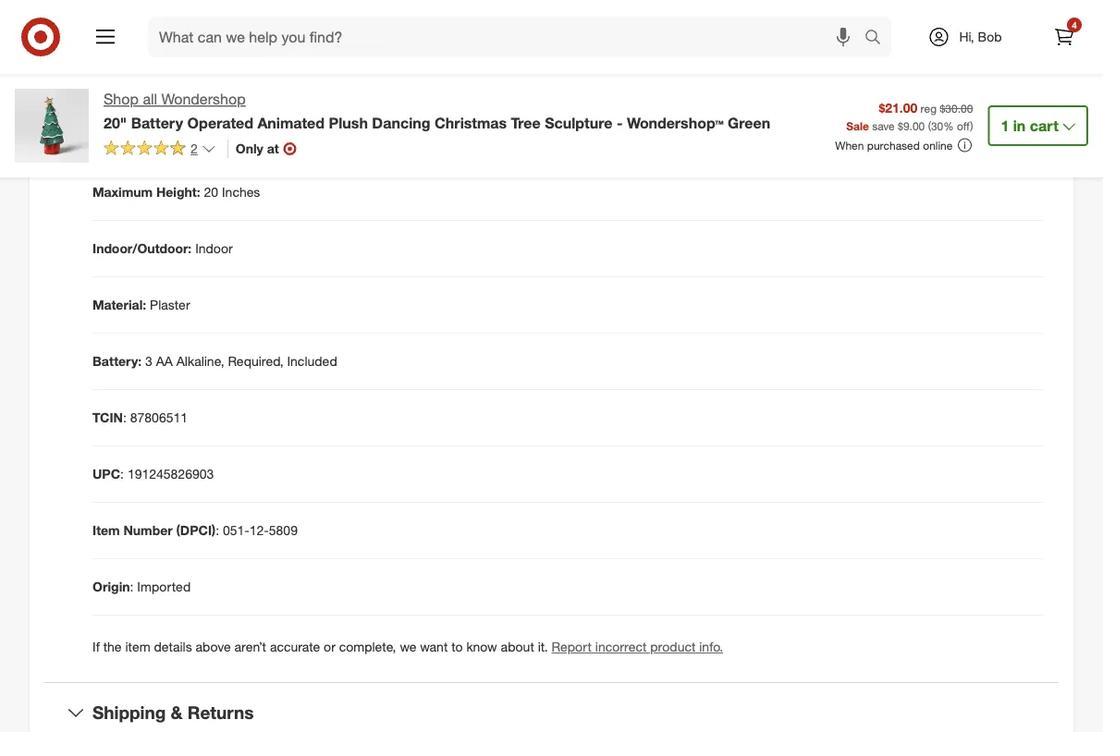 Task type: describe. For each thing, give the bounding box(es) containing it.
battery:
[[92, 353, 142, 369]]

0 horizontal spatial 1
[[209, 15, 217, 31]]

imported
[[137, 579, 191, 595]]

save
[[872, 119, 895, 133]]

20"
[[104, 114, 127, 132]]

search
[[856, 30, 901, 48]]

maximum
[[92, 184, 153, 200]]

material:
[[92, 297, 146, 313]]

complete,
[[339, 639, 396, 655]]

report
[[552, 639, 592, 655]]

if
[[92, 639, 100, 655]]

green
[[728, 114, 770, 132]]

above
[[196, 639, 231, 655]]

operated
[[187, 114, 253, 132]]

incorrect
[[595, 639, 647, 655]]

placement:
[[92, 128, 161, 144]]

aren't
[[234, 639, 266, 655]]

hi,
[[959, 29, 974, 45]]

height:
[[156, 184, 200, 200]]

item number (dpci) : 051-12-5809
[[92, 522, 298, 539]]

product
[[650, 639, 696, 655]]

%
[[943, 119, 954, 133]]

87806511
[[130, 410, 188, 426]]

battery: 3 aa alkaline, required, included
[[92, 353, 337, 369]]

$30.00
[[940, 101, 973, 115]]

purchased
[[867, 138, 920, 152]]

shop
[[104, 90, 139, 108]]

details
[[154, 639, 192, 655]]

if the item details above aren't accurate or complete, we want to know about it. report incorrect product info.
[[92, 639, 723, 655]]

5809
[[269, 522, 298, 539]]

origin
[[92, 579, 130, 595]]

wondershop
[[161, 90, 246, 108]]

sculpture
[[545, 114, 613, 132]]

when purchased online
[[835, 138, 953, 152]]

shipping & returns button
[[44, 683, 1059, 732]]

the
[[103, 639, 122, 655]]

indoor/outdoor:
[[92, 240, 192, 257]]

item
[[125, 639, 150, 655]]

aa
[[156, 353, 173, 369]]

report incorrect product info. button
[[552, 638, 723, 656]]

shipping
[[92, 702, 166, 723]]

: for 191245826903
[[120, 466, 124, 482]]

number of pieces: 1
[[92, 15, 217, 31]]

search button
[[856, 17, 901, 61]]

$21.00
[[879, 99, 917, 116]]

1.2
[[142, 71, 160, 87]]

-
[[617, 114, 623, 132]]

image of 20" battery operated animated plush dancing christmas tree sculpture - wondershop™ green image
[[15, 89, 89, 163]]

: for imported
[[130, 579, 134, 595]]

051-
[[223, 522, 249, 539]]

reg
[[921, 101, 937, 115]]

christmas
[[435, 114, 507, 132]]

0 vertical spatial number
[[92, 15, 142, 31]]

20
[[204, 184, 218, 200]]

inches
[[222, 184, 260, 200]]

know
[[466, 639, 497, 655]]

tree
[[511, 114, 541, 132]]

(
[[928, 119, 931, 133]]

weight:
[[92, 71, 138, 87]]

off
[[957, 119, 970, 133]]

all
[[143, 90, 157, 108]]

sale
[[846, 119, 869, 133]]

pieces:
[[161, 15, 206, 31]]



Task type: vqa. For each thing, say whether or not it's contained in the screenshot.
Anti
no



Task type: locate. For each thing, give the bounding box(es) containing it.
pounds
[[164, 71, 207, 87]]

weight: 1.2 pounds
[[92, 71, 207, 87]]

tcin
[[92, 410, 123, 426]]

)
[[970, 119, 973, 133]]

placement: tabletop
[[92, 128, 214, 144]]

only at
[[236, 140, 279, 157]]

it.
[[538, 639, 548, 655]]

$
[[898, 119, 903, 133]]

bob
[[978, 29, 1002, 45]]

: left imported
[[130, 579, 134, 595]]

cart
[[1030, 117, 1059, 135]]

3
[[145, 353, 152, 369]]

origin : imported
[[92, 579, 191, 595]]

at
[[267, 140, 279, 157]]

when
[[835, 138, 864, 152]]

info.
[[699, 639, 723, 655]]

: left 051-
[[216, 522, 219, 539]]

about
[[501, 639, 534, 655]]

1 in cart
[[1001, 117, 1059, 135]]

battery
[[131, 114, 183, 132]]

or
[[324, 639, 335, 655]]

in
[[1013, 117, 1026, 135]]

shipping & returns
[[92, 702, 254, 723]]

What can we help you find? suggestions appear below search field
[[148, 17, 869, 57]]

we
[[400, 639, 416, 655]]

4
[[1072, 19, 1077, 31]]

maximum height: 20 inches
[[92, 184, 260, 200]]

tabletop
[[165, 128, 214, 144]]

item
[[92, 522, 120, 539]]

plaster
[[150, 297, 190, 313]]

included
[[287, 353, 337, 369]]

hi, bob
[[959, 29, 1002, 45]]

alkaline,
[[176, 353, 224, 369]]

tcin : 87806511
[[92, 410, 188, 426]]

want
[[420, 639, 448, 655]]

required,
[[228, 353, 283, 369]]

returns
[[188, 702, 254, 723]]

: for 87806511
[[123, 410, 127, 426]]

indoor/outdoor: indoor
[[92, 240, 233, 257]]

accurate
[[270, 639, 320, 655]]

1 in cart for 20" battery operated animated plush dancing christmas tree sculpture - wondershop™ green element
[[1001, 117, 1059, 135]]

: left 87806511
[[123, 410, 127, 426]]

2
[[190, 140, 198, 157]]

number
[[92, 15, 142, 31], [123, 522, 173, 539]]

plush
[[329, 114, 368, 132]]

dancing
[[372, 114, 430, 132]]

number right item
[[123, 522, 173, 539]]

animated
[[257, 114, 325, 132]]

shop all wondershop 20" battery operated animated plush dancing christmas tree sculpture - wondershop™ green
[[104, 90, 770, 132]]

: left 191245826903
[[120, 466, 124, 482]]

upc
[[92, 466, 120, 482]]

30
[[931, 119, 943, 133]]

2 link
[[104, 139, 216, 161]]

material: plaster
[[92, 297, 190, 313]]

1 horizontal spatial 1
[[1001, 117, 1009, 135]]

12-
[[249, 522, 269, 539]]

&
[[171, 702, 183, 723]]

0 vertical spatial 1
[[209, 15, 217, 31]]

9.00
[[903, 119, 925, 133]]

wondershop™
[[627, 114, 724, 132]]

to
[[451, 639, 463, 655]]

indoor
[[195, 240, 233, 257]]

:
[[123, 410, 127, 426], [120, 466, 124, 482], [216, 522, 219, 539], [130, 579, 134, 595]]

1 left the in
[[1001, 117, 1009, 135]]

191245826903
[[127, 466, 214, 482]]

(dpci)
[[176, 522, 216, 539]]

1 vertical spatial 1
[[1001, 117, 1009, 135]]

only
[[236, 140, 263, 157]]

1 vertical spatial number
[[123, 522, 173, 539]]

upc : 191245826903
[[92, 466, 214, 482]]

$21.00 reg $30.00 sale save $ 9.00 ( 30 % off )
[[846, 99, 973, 133]]

1 right pieces:
[[209, 15, 217, 31]]

of
[[145, 15, 157, 31]]

1
[[209, 15, 217, 31], [1001, 117, 1009, 135]]

4 link
[[1044, 17, 1085, 57]]

number left of
[[92, 15, 142, 31]]



